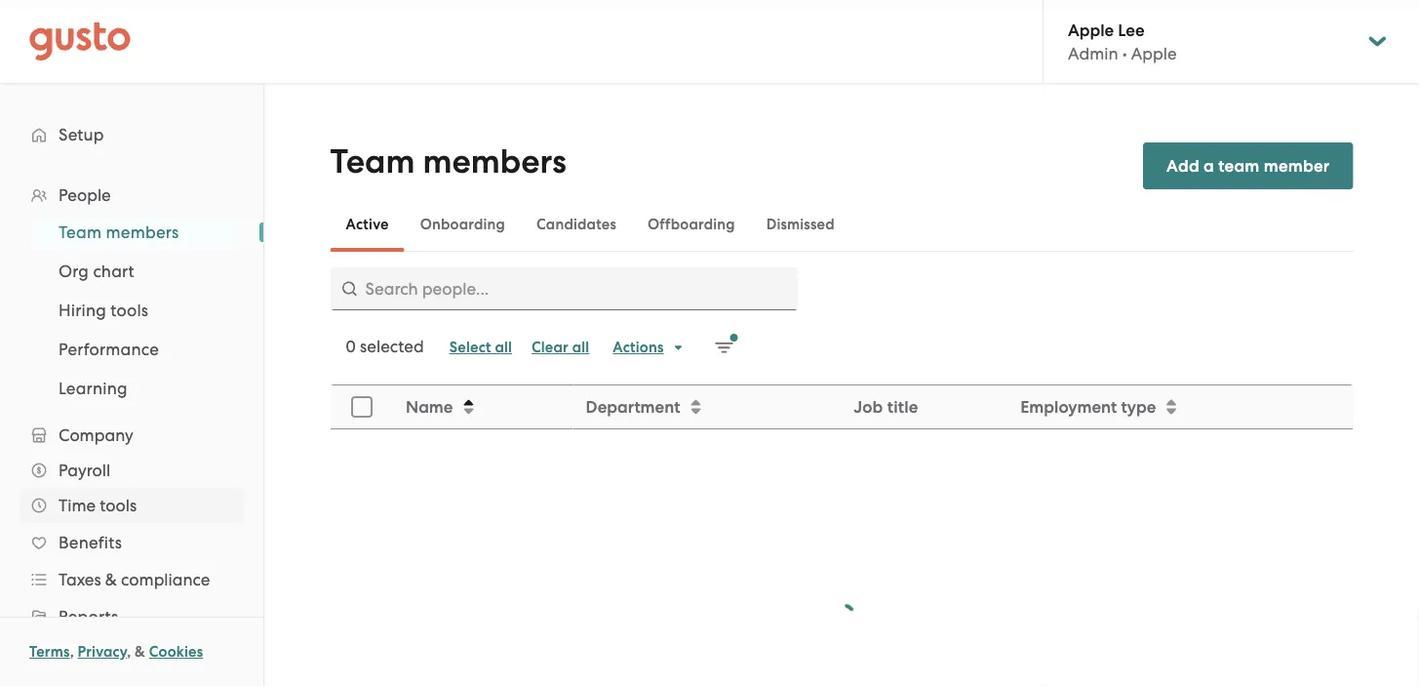 Task type: vqa. For each thing, say whether or not it's contained in the screenshot.
Status button
no



Task type: describe. For each thing, give the bounding box(es) containing it.
time tools button
[[20, 488, 244, 523]]

company button
[[20, 418, 244, 453]]

actions
[[613, 339, 664, 356]]

team inside the gusto navigation element
[[59, 223, 102, 242]]

taxes & compliance
[[59, 570, 210, 589]]

people button
[[20, 178, 244, 213]]

setup link
[[20, 117, 244, 152]]

type
[[1121, 397, 1156, 417]]

department
[[586, 397, 680, 417]]

reports link
[[20, 599, 244, 634]]

active button
[[330, 201, 405, 248]]

1 horizontal spatial apple
[[1132, 44, 1177, 63]]

privacy link
[[78, 643, 127, 661]]

hiring tools
[[59, 301, 149, 320]]

payroll button
[[20, 453, 244, 488]]

list containing team members
[[0, 213, 263, 408]]

taxes
[[59, 570, 101, 589]]

cookies button
[[149, 640, 203, 664]]

2 , from the left
[[127, 643, 131, 661]]

hiring
[[59, 301, 106, 320]]

benefits
[[59, 533, 122, 552]]

1 horizontal spatial members
[[423, 142, 567, 182]]

add a team member button
[[1144, 142, 1354, 189]]

Search people... field
[[330, 267, 799, 310]]

employment type button
[[1009, 386, 1353, 427]]

onboarding
[[420, 216, 506, 233]]

gusto navigation element
[[0, 84, 263, 686]]

terms link
[[29, 643, 70, 661]]

a
[[1204, 156, 1215, 176]]

select all button
[[440, 332, 522, 363]]

org chart
[[59, 262, 135, 281]]

company
[[59, 426, 133, 445]]

dismissed
[[767, 216, 835, 233]]

name
[[406, 397, 453, 417]]

time
[[59, 496, 96, 515]]

dismissed button
[[751, 201, 851, 248]]

job title
[[854, 397, 919, 417]]

apple lee admin • apple
[[1069, 20, 1177, 63]]

performance
[[59, 340, 159, 359]]

tools for time tools
[[100, 496, 137, 515]]

terms
[[29, 643, 70, 661]]

benefits link
[[20, 525, 244, 560]]

1 , from the left
[[70, 643, 74, 661]]

home image
[[29, 22, 131, 61]]

1 horizontal spatial &
[[135, 643, 145, 661]]

title
[[887, 397, 919, 417]]

learning
[[59, 379, 128, 398]]

performance link
[[35, 332, 244, 367]]

cookies
[[149, 643, 203, 661]]

selected
[[360, 337, 424, 356]]

0 vertical spatial team members
[[330, 142, 567, 182]]

name button
[[394, 386, 572, 427]]

add
[[1167, 156, 1200, 176]]

chart
[[93, 262, 135, 281]]

setup
[[59, 125, 104, 144]]

hiring tools link
[[35, 293, 244, 328]]



Task type: locate. For each thing, give the bounding box(es) containing it.
employment
[[1020, 397, 1117, 417]]

0 selected status
[[346, 337, 424, 356]]

team up active
[[330, 142, 415, 182]]

tools down org chart "link"
[[111, 301, 149, 320]]

actions button
[[603, 332, 695, 363]]

team members
[[330, 142, 567, 182], [59, 223, 179, 242]]

offboarding button
[[632, 201, 751, 248]]

1 horizontal spatial team members
[[330, 142, 567, 182]]

apple
[[1069, 20, 1115, 40], [1132, 44, 1177, 63]]

•
[[1123, 44, 1128, 63]]

1 vertical spatial team
[[59, 223, 102, 242]]

team
[[1219, 156, 1260, 176]]

members down "people" dropdown button on the left top of the page
[[106, 223, 179, 242]]

team members down "people" dropdown button on the left top of the page
[[59, 223, 179, 242]]

0 vertical spatial tools
[[111, 301, 149, 320]]

list
[[0, 178, 263, 686], [0, 213, 263, 408]]

privacy
[[78, 643, 127, 661]]

members
[[423, 142, 567, 182], [106, 223, 179, 242]]

all right clear
[[573, 339, 590, 356]]

select all
[[450, 339, 512, 356]]

employment type
[[1020, 397, 1156, 417]]

1 horizontal spatial all
[[573, 339, 590, 356]]

0 horizontal spatial ,
[[70, 643, 74, 661]]

1 vertical spatial members
[[106, 223, 179, 242]]

1 vertical spatial apple
[[1132, 44, 1177, 63]]

select
[[450, 339, 492, 356]]

team members up the onboarding
[[330, 142, 567, 182]]

0 vertical spatial members
[[423, 142, 567, 182]]

0 horizontal spatial apple
[[1069, 20, 1115, 40]]

clear
[[532, 339, 569, 356]]

team members link
[[35, 215, 244, 250]]

members up the onboarding
[[423, 142, 567, 182]]

onboarding button
[[405, 201, 521, 248]]

0 horizontal spatial all
[[495, 339, 512, 356]]

0 selected
[[346, 337, 424, 356]]

1 horizontal spatial team
[[330, 142, 415, 182]]

0 vertical spatial apple
[[1069, 20, 1115, 40]]

new notifications image
[[715, 334, 738, 357]]

terms , privacy , & cookies
[[29, 643, 203, 661]]

loading… image
[[827, 603, 858, 634]]

,
[[70, 643, 74, 661], [127, 643, 131, 661]]

1 list from the top
[[0, 178, 263, 686]]

team members tab list
[[330, 197, 1354, 252]]

2 all from the left
[[573, 339, 590, 356]]

candidates
[[537, 216, 617, 233]]

2 list from the top
[[0, 213, 263, 408]]

& left cookies
[[135, 643, 145, 661]]

team down people at the left of the page
[[59, 223, 102, 242]]

members inside the gusto navigation element
[[106, 223, 179, 242]]

, left privacy
[[70, 643, 74, 661]]

org chart link
[[35, 254, 244, 289]]

taxes & compliance button
[[20, 562, 244, 597]]

clear all button
[[522, 332, 600, 363]]

add a team member
[[1167, 156, 1331, 176]]

tools
[[111, 301, 149, 320], [100, 496, 137, 515]]

active
[[346, 216, 389, 233]]

tools down payroll dropdown button
[[100, 496, 137, 515]]

org
[[59, 262, 89, 281]]

tools inside hiring tools link
[[111, 301, 149, 320]]

payroll
[[59, 461, 110, 480]]

0 horizontal spatial team members
[[59, 223, 179, 242]]

1 vertical spatial team members
[[59, 223, 179, 242]]

team members inside the gusto navigation element
[[59, 223, 179, 242]]

team
[[330, 142, 415, 182], [59, 223, 102, 242]]

lee
[[1119, 20, 1145, 40]]

all right select
[[495, 339, 512, 356]]

Select all rows on this page checkbox
[[340, 385, 383, 428]]

department button
[[574, 386, 841, 427]]

list containing people
[[0, 178, 263, 686]]

apple up admin
[[1069, 20, 1115, 40]]

0 horizontal spatial &
[[105, 570, 117, 589]]

clear all
[[532, 339, 590, 356]]

reports
[[59, 607, 119, 627]]

offboarding
[[648, 216, 736, 233]]

0
[[346, 337, 356, 356]]

candidates button
[[521, 201, 632, 248]]

learning link
[[35, 371, 244, 406]]

0 vertical spatial team
[[330, 142, 415, 182]]

member
[[1265, 156, 1331, 176]]

admin
[[1069, 44, 1119, 63]]

&
[[105, 570, 117, 589], [135, 643, 145, 661]]

& inside dropdown button
[[105, 570, 117, 589]]

0 vertical spatial &
[[105, 570, 117, 589]]

job
[[854, 397, 883, 417]]

1 vertical spatial &
[[135, 643, 145, 661]]

0 horizontal spatial team
[[59, 223, 102, 242]]

, down reports link
[[127, 643, 131, 661]]

people
[[59, 185, 111, 205]]

tools inside time tools dropdown button
[[100, 496, 137, 515]]

tools for hiring tools
[[111, 301, 149, 320]]

all for select all
[[495, 339, 512, 356]]

1 horizontal spatial ,
[[127, 643, 131, 661]]

compliance
[[121, 570, 210, 589]]

0 horizontal spatial members
[[106, 223, 179, 242]]

all
[[495, 339, 512, 356], [573, 339, 590, 356]]

apple right •
[[1132, 44, 1177, 63]]

& right taxes on the bottom
[[105, 570, 117, 589]]

1 vertical spatial tools
[[100, 496, 137, 515]]

time tools
[[59, 496, 137, 515]]

all for clear all
[[573, 339, 590, 356]]

1 all from the left
[[495, 339, 512, 356]]



